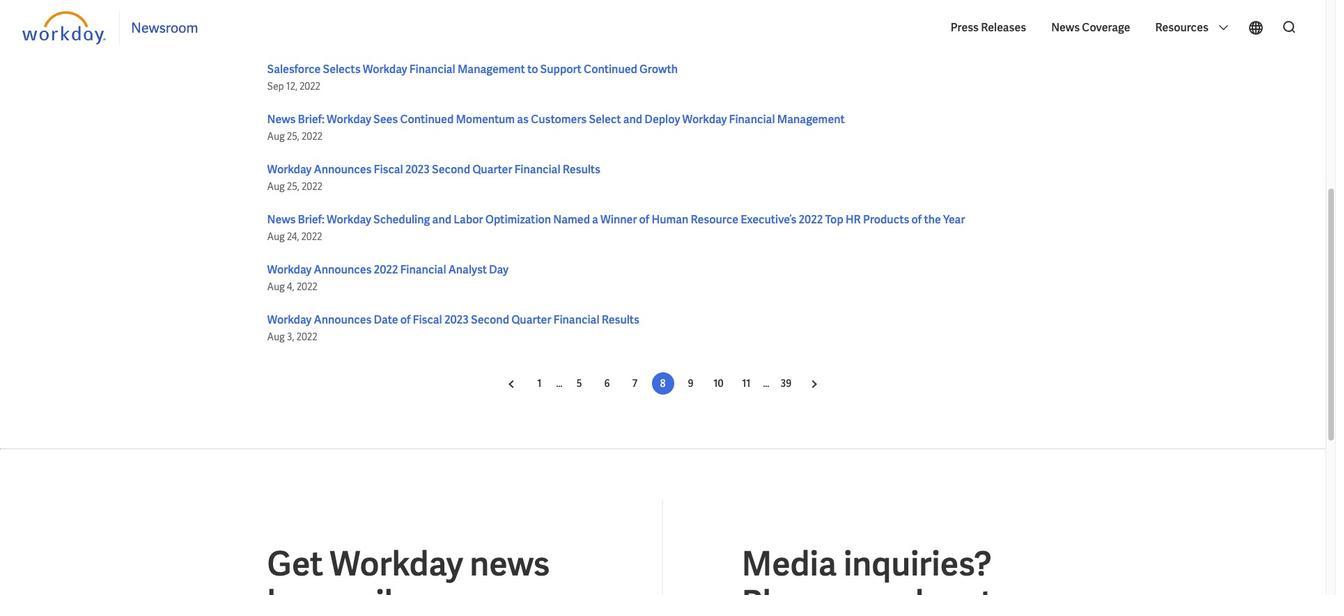 Task type: describe. For each thing, give the bounding box(es) containing it.
scheduling
[[374, 213, 430, 227]]

executive's
[[741, 213, 797, 227]]

please
[[742, 582, 843, 596]]

press releases
[[951, 20, 1027, 35]]

by
[[267, 582, 304, 596]]

a
[[593, 213, 599, 227]]

reach
[[850, 582, 935, 596]]

resource
[[691, 213, 739, 227]]

winner
[[601, 213, 637, 227]]

human
[[652, 213, 689, 227]]

news for news coverage
[[1052, 20, 1080, 35]]

7
[[633, 378, 638, 390]]

fiscal inside workday announces fiscal 2023 second quarter financial results aug 25, 2022
[[374, 162, 403, 177]]

out.
[[942, 582, 1002, 596]]

6 link
[[596, 373, 619, 395]]

resources link
[[1149, 10, 1237, 46]]

workday announces fiscal 2023 second quarter financial results aug 25, 2022
[[267, 162, 601, 193]]

9
[[688, 378, 694, 390]]

show next page image
[[810, 381, 818, 389]]

salesforce
[[267, 62, 321, 77]]

5
[[577, 378, 582, 390]]

5 link
[[568, 373, 591, 395]]

news coverage
[[1052, 20, 1131, 35]]

results inside workday announces fiscal 2023 second quarter financial results aug 25, 2022
[[563, 162, 601, 177]]

inquiries?
[[844, 543, 992, 586]]

of inside workday announces date of fiscal 2023 second quarter financial results aug 3, 2022
[[401, 313, 411, 328]]

financial inside news brief: workday sees continued momentum as customers select and deploy workday financial management aug 25, 2022
[[729, 112, 775, 127]]

management inside salesforce selects workday financial management to support continued growth sep 12, 2022
[[458, 62, 525, 77]]

analyst
[[449, 263, 487, 277]]

the
[[925, 213, 942, 227]]

2 horizontal spatial of
[[912, 213, 922, 227]]

workday announces date of fiscal 2023 second quarter financial results aug 3, 2022
[[267, 313, 640, 344]]

second inside workday announces fiscal 2023 second quarter financial results aug 25, 2022
[[432, 162, 470, 177]]

workday inside salesforce selects workday financial management to support continued growth sep 12, 2022
[[363, 62, 407, 77]]

12,
[[286, 80, 298, 93]]

continued inside news brief: workday sees continued momentum as customers select and deploy workday financial management aug 25, 2022
[[400, 112, 454, 127]]

4,
[[287, 281, 295, 293]]

releases
[[982, 20, 1027, 35]]

2022 inside salesforce selects workday financial management to support continued growth sep 12, 2022
[[300, 80, 321, 93]]

year
[[944, 213, 966, 227]]

sees
[[374, 112, 398, 127]]

1 horizontal spatial of
[[640, 213, 650, 227]]

6
[[605, 378, 610, 390]]

support
[[541, 62, 582, 77]]

3,
[[287, 331, 295, 344]]

announces for 2022
[[314, 263, 372, 277]]

11
[[743, 378, 751, 390]]

financial inside salesforce selects workday financial management to support continued growth sep 12, 2022
[[410, 62, 456, 77]]

news
[[470, 543, 550, 586]]

aug inside workday announces 2022 financial analyst day aug 4, 2022
[[267, 281, 285, 293]]

and inside news brief: workday sees continued momentum as customers select and deploy workday financial management aug 25, 2022
[[624, 112, 643, 127]]

workday inside get workday news by email.
[[330, 543, 463, 586]]

brief: for news brief: workday scheduling and labor optimization named a winner of human resource executive's 2022 top hr products of the year
[[298, 213, 325, 227]]

sep
[[267, 80, 284, 93]]

2022 inside workday announces fiscal 2023 second quarter financial results aug 25, 2022
[[302, 181, 323, 193]]

news for news brief: workday scheduling and labor optimization named a winner of human resource executive's 2022 top hr products of the year aug 24, 2022
[[267, 213, 296, 227]]

newsroom
[[131, 19, 198, 37]]

workday inside the news brief: workday scheduling and labor optimization named a winner of human resource executive's 2022 top hr products of the year aug 24, 2022
[[327, 213, 371, 227]]

top
[[826, 213, 844, 227]]

email.
[[310, 582, 401, 596]]

9 link
[[680, 373, 702, 395]]

news brief: workday sees continued momentum as customers select and deploy workday financial management aug 25, 2022
[[267, 112, 845, 143]]

financial inside workday announces 2022 financial analyst day aug 4, 2022
[[400, 263, 446, 277]]

39 link
[[775, 373, 798, 395]]

news brief: workday scheduling and labor optimization named a winner of human resource executive's 2022 top hr products of the year link
[[267, 213, 966, 227]]

get
[[267, 543, 323, 586]]

results inside workday announces date of fiscal 2023 second quarter financial results aug 3, 2022
[[602, 313, 640, 328]]

aug inside workday announces date of fiscal 2023 second quarter financial results aug 3, 2022
[[267, 331, 285, 344]]

2022 inside news brief: workday sees continued momentum as customers select and deploy workday financial management aug 25, 2022
[[302, 130, 323, 143]]

go to the newsroom homepage image
[[22, 11, 108, 45]]

financial inside workday announces date of fiscal 2023 second quarter financial results aug 3, 2022
[[554, 313, 600, 328]]

show previous page image
[[509, 381, 517, 389]]

select
[[589, 112, 621, 127]]

10
[[714, 378, 724, 390]]

announces for fiscal
[[314, 162, 372, 177]]



Task type: locate. For each thing, give the bounding box(es) containing it.
workday
[[363, 62, 407, 77], [327, 112, 371, 127], [683, 112, 727, 127], [267, 162, 312, 177], [327, 213, 371, 227], [267, 263, 312, 277], [267, 313, 312, 328], [330, 543, 463, 586]]

announces inside workday announces date of fiscal 2023 second quarter financial results aug 3, 2022
[[314, 313, 372, 328]]

aug inside news brief: workday sees continued momentum as customers select and deploy workday financial management aug 25, 2022
[[267, 130, 285, 143]]

news down sep
[[267, 112, 296, 127]]

1 brief: from the top
[[298, 112, 325, 127]]

quarter inside workday announces date of fiscal 2023 second quarter financial results aug 3, 2022
[[512, 313, 552, 328]]

news brief: workday scheduling and labor optimization named a winner of human resource executive's 2022 top hr products of the year aug 24, 2022
[[267, 213, 966, 243]]

0 vertical spatial results
[[563, 162, 601, 177]]

2023 down analyst
[[445, 313, 469, 328]]

7 link
[[624, 373, 646, 395]]

2 announces from the top
[[314, 263, 372, 277]]

24,
[[287, 231, 299, 243]]

as
[[517, 112, 529, 127]]

1 vertical spatial management
[[778, 112, 845, 127]]

0 horizontal spatial 2023
[[406, 162, 430, 177]]

2 brief: from the top
[[298, 213, 325, 227]]

8
[[661, 378, 666, 390]]

1 horizontal spatial results
[[602, 313, 640, 328]]

selects
[[323, 62, 361, 77]]

brief: down salesforce
[[298, 112, 325, 127]]

workday inside workday announces date of fiscal 2023 second quarter financial results aug 3, 2022
[[267, 313, 312, 328]]

0 vertical spatial continued
[[584, 62, 638, 77]]

None search field
[[1273, 13, 1304, 43]]

aug
[[267, 130, 285, 143], [267, 181, 285, 193], [267, 231, 285, 243], [267, 281, 285, 293], [267, 331, 285, 344]]

4 aug from the top
[[267, 281, 285, 293]]

0 horizontal spatial continued
[[400, 112, 454, 127]]

globe icon image
[[1248, 20, 1265, 36]]

10 link
[[708, 373, 730, 395]]

results up 6 link
[[602, 313, 640, 328]]

1 … from the left
[[557, 378, 563, 390]]

media inquiries? please reach out.
[[742, 543, 1002, 596]]

0 vertical spatial management
[[458, 62, 525, 77]]

5 aug from the top
[[267, 331, 285, 344]]

announces inside workday announces 2022 financial analyst day aug 4, 2022
[[314, 263, 372, 277]]

hr
[[846, 213, 861, 227]]

1 vertical spatial announces
[[314, 263, 372, 277]]

and right select
[[624, 112, 643, 127]]

coverage
[[1083, 20, 1131, 35]]

2023 inside workday announces fiscal 2023 second quarter financial results aug 25, 2022
[[406, 162, 430, 177]]

quarter inside workday announces fiscal 2023 second quarter financial results aug 25, 2022
[[473, 162, 513, 177]]

second
[[432, 162, 470, 177], [471, 313, 510, 328]]

optimization
[[486, 213, 551, 227]]

2 aug from the top
[[267, 181, 285, 193]]

financial
[[410, 62, 456, 77], [729, 112, 775, 127], [515, 162, 561, 177], [400, 263, 446, 277], [554, 313, 600, 328]]

fiscal down sees
[[374, 162, 403, 177]]

newsroom link
[[131, 19, 198, 37]]

news left coverage
[[1052, 20, 1080, 35]]

quarter
[[473, 162, 513, 177], [512, 313, 552, 328]]

results
[[563, 162, 601, 177], [602, 313, 640, 328]]

0 vertical spatial news
[[1052, 20, 1080, 35]]

1 horizontal spatial 2023
[[445, 313, 469, 328]]

of
[[640, 213, 650, 227], [912, 213, 922, 227], [401, 313, 411, 328]]

25, inside news brief: workday sees continued momentum as customers select and deploy workday financial management aug 25, 2022
[[287, 130, 300, 143]]

2 vertical spatial news
[[267, 213, 296, 227]]

continued
[[584, 62, 638, 77], [400, 112, 454, 127]]

brief: inside the news brief: workday scheduling and labor optimization named a winner of human resource executive's 2022 top hr products of the year aug 24, 2022
[[298, 213, 325, 227]]

0 horizontal spatial fiscal
[[374, 162, 403, 177]]

news coverage link
[[1045, 10, 1138, 46]]

fiscal right date
[[413, 313, 442, 328]]

announces
[[314, 162, 372, 177], [314, 263, 372, 277], [314, 313, 372, 328]]

1 vertical spatial results
[[602, 313, 640, 328]]

named
[[554, 213, 590, 227]]

3 aug from the top
[[267, 231, 285, 243]]

products
[[864, 213, 910, 227]]

1 vertical spatial 25,
[[287, 181, 300, 193]]

salesforce selects workday financial management to support continued growth sep 12, 2022
[[267, 62, 678, 93]]

…
[[557, 378, 563, 390], [764, 378, 770, 390]]

1 25, from the top
[[287, 130, 300, 143]]

news inside news brief: workday sees continued momentum as customers select and deploy workday financial management aug 25, 2022
[[267, 112, 296, 127]]

25,
[[287, 130, 300, 143], [287, 181, 300, 193]]

1 announces from the top
[[314, 162, 372, 177]]

fiscal
[[374, 162, 403, 177], [413, 313, 442, 328]]

0 horizontal spatial …
[[557, 378, 563, 390]]

39
[[781, 378, 792, 390]]

of right date
[[401, 313, 411, 328]]

get workday news by email.
[[267, 543, 550, 596]]

0 horizontal spatial management
[[458, 62, 525, 77]]

0 vertical spatial brief:
[[298, 112, 325, 127]]

1 vertical spatial brief:
[[298, 213, 325, 227]]

and
[[624, 112, 643, 127], [433, 213, 452, 227]]

current page 8 element
[[652, 378, 674, 390]]

0 vertical spatial and
[[624, 112, 643, 127]]

2 vertical spatial announces
[[314, 313, 372, 328]]

customers
[[531, 112, 587, 127]]

0 horizontal spatial and
[[433, 213, 452, 227]]

workday announces 2022 financial analyst day aug 4, 2022
[[267, 263, 509, 293]]

fiscal inside workday announces date of fiscal 2023 second quarter financial results aug 3, 2022
[[413, 313, 442, 328]]

press
[[951, 20, 979, 35]]

announces inside workday announces fiscal 2023 second quarter financial results aug 25, 2022
[[314, 162, 372, 177]]

labor
[[454, 213, 483, 227]]

2 … from the left
[[764, 378, 770, 390]]

news up 24,
[[267, 213, 296, 227]]

news
[[1052, 20, 1080, 35], [267, 112, 296, 127], [267, 213, 296, 227]]

1 aug from the top
[[267, 130, 285, 143]]

quarter up 1 link
[[512, 313, 552, 328]]

1 horizontal spatial and
[[624, 112, 643, 127]]

news inside the news brief: workday scheduling and labor optimization named a winner of human resource executive's 2022 top hr products of the year aug 24, 2022
[[267, 213, 296, 227]]

0 vertical spatial fiscal
[[374, 162, 403, 177]]

of right winner
[[640, 213, 650, 227]]

continued right sees
[[400, 112, 454, 127]]

11 link
[[736, 373, 758, 395]]

2023
[[406, 162, 430, 177], [445, 313, 469, 328]]

news for news brief: workday sees continued momentum as customers select and deploy workday financial management aug 25, 2022
[[267, 112, 296, 127]]

management
[[458, 62, 525, 77], [778, 112, 845, 127]]

2023 inside workday announces date of fiscal 2023 second quarter financial results aug 3, 2022
[[445, 313, 469, 328]]

workday announces 2022 financial analyst day link
[[267, 263, 509, 277]]

1 horizontal spatial management
[[778, 112, 845, 127]]

2023 up scheduling
[[406, 162, 430, 177]]

1 horizontal spatial fiscal
[[413, 313, 442, 328]]

25, up 24,
[[287, 181, 300, 193]]

date
[[374, 313, 398, 328]]

25, down 12,
[[287, 130, 300, 143]]

aug inside workday announces fiscal 2023 second quarter financial results aug 25, 2022
[[267, 181, 285, 193]]

deploy
[[645, 112, 681, 127]]

quarter down momentum
[[473, 162, 513, 177]]

aug inside the news brief: workday scheduling and labor optimization named a winner of human resource executive's 2022 top hr products of the year aug 24, 2022
[[267, 231, 285, 243]]

1 horizontal spatial continued
[[584, 62, 638, 77]]

day
[[489, 263, 509, 277]]

2 25, from the top
[[287, 181, 300, 193]]

salesforce selects workday financial management to support continued growth link
[[267, 62, 678, 77]]

second inside workday announces date of fiscal 2023 second quarter financial results aug 3, 2022
[[471, 313, 510, 328]]

workday inside workday announces fiscal 2023 second quarter financial results aug 25, 2022
[[267, 162, 312, 177]]

1 vertical spatial second
[[471, 313, 510, 328]]

continued inside salesforce selects workday financial management to support continued growth sep 12, 2022
[[584, 62, 638, 77]]

0 vertical spatial quarter
[[473, 162, 513, 177]]

0 vertical spatial announces
[[314, 162, 372, 177]]

1 horizontal spatial …
[[764, 378, 770, 390]]

1 vertical spatial 2023
[[445, 313, 469, 328]]

1 vertical spatial fiscal
[[413, 313, 442, 328]]

second down day
[[471, 313, 510, 328]]

media
[[742, 543, 837, 586]]

brief: up 24,
[[298, 213, 325, 227]]

0 horizontal spatial results
[[563, 162, 601, 177]]

0 horizontal spatial second
[[432, 162, 470, 177]]

momentum
[[456, 112, 515, 127]]

financial inside workday announces fiscal 2023 second quarter financial results aug 25, 2022
[[515, 162, 561, 177]]

workday announces date of fiscal 2023 second quarter financial results link
[[267, 313, 640, 328]]

announces for date
[[314, 313, 372, 328]]

1 vertical spatial news
[[267, 112, 296, 127]]

0 horizontal spatial of
[[401, 313, 411, 328]]

second up the labor
[[432, 162, 470, 177]]

workday announces fiscal 2023 second quarter financial results link
[[267, 162, 601, 177]]

1
[[538, 378, 542, 390]]

1 vertical spatial and
[[433, 213, 452, 227]]

results down news brief: workday sees continued momentum as customers select and deploy workday financial management aug 25, 2022
[[563, 162, 601, 177]]

to
[[528, 62, 538, 77]]

1 horizontal spatial second
[[471, 313, 510, 328]]

1 vertical spatial continued
[[400, 112, 454, 127]]

2022
[[300, 80, 321, 93], [302, 130, 323, 143], [302, 181, 323, 193], [799, 213, 823, 227], [301, 231, 322, 243], [374, 263, 398, 277], [297, 281, 318, 293], [297, 331, 318, 344]]

workday inside workday announces 2022 financial analyst day aug 4, 2022
[[267, 263, 312, 277]]

brief:
[[298, 112, 325, 127], [298, 213, 325, 227]]

0 vertical spatial 25,
[[287, 130, 300, 143]]

brief: inside news brief: workday sees continued momentum as customers select and deploy workday financial management aug 25, 2022
[[298, 112, 325, 127]]

1 vertical spatial quarter
[[512, 313, 552, 328]]

0 vertical spatial second
[[432, 162, 470, 177]]

… left the 39
[[764, 378, 770, 390]]

2022 inside workday announces date of fiscal 2023 second quarter financial results aug 3, 2022
[[297, 331, 318, 344]]

and inside the news brief: workday scheduling and labor optimization named a winner of human resource executive's 2022 top hr products of the year aug 24, 2022
[[433, 213, 452, 227]]

growth
[[640, 62, 678, 77]]

0 vertical spatial 2023
[[406, 162, 430, 177]]

news brief: workday sees continued momentum as customers select and deploy workday financial management link
[[267, 112, 845, 127]]

management inside news brief: workday sees continued momentum as customers select and deploy workday financial management aug 25, 2022
[[778, 112, 845, 127]]

3 announces from the top
[[314, 313, 372, 328]]

resources
[[1156, 20, 1211, 35]]

25, inside workday announces fiscal 2023 second quarter financial results aug 25, 2022
[[287, 181, 300, 193]]

and left the labor
[[433, 213, 452, 227]]

1 link
[[529, 373, 551, 395]]

brief: for news brief: workday sees continued momentum as customers select and deploy workday financial management
[[298, 112, 325, 127]]

… left 5
[[557, 378, 563, 390]]

press releases link
[[944, 10, 1034, 46]]

continued left growth
[[584, 62, 638, 77]]

of left the
[[912, 213, 922, 227]]



Task type: vqa. For each thing, say whether or not it's contained in the screenshot.
Capital
no



